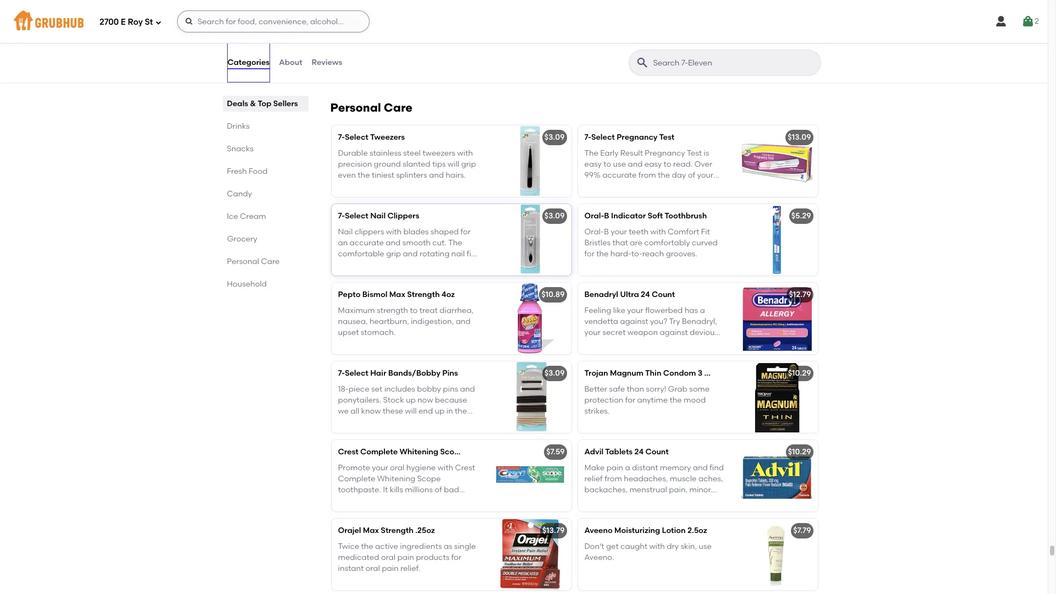 Task type: describe. For each thing, give the bounding box(es) containing it.
select for 18-
[[345, 369, 369, 378]]

count for advil tablets 24 count
[[646, 448, 669, 457]]

candy tab
[[227, 188, 304, 200]]

test inside the early result pregnancy test is easy to use and easy to read. over 99% accurate from the day of your expected period.
[[687, 148, 702, 158]]

select for vanilla
[[345, 15, 369, 24]]

orajel max strength .25oz image
[[489, 519, 571, 591]]

vanilla cream filled cookies.
[[338, 31, 441, 40]]

strength
[[377, 306, 408, 315]]

cookies.
[[411, 31, 441, 40]]

cream
[[240, 212, 266, 221]]

they
[[388, 418, 404, 427]]

to inside maximum strength to treat diarrhea, nausea, heartburn, indigestion, and upset stomach.
[[410, 306, 418, 315]]

benadryl,
[[682, 317, 717, 326]]

orajel
[[338, 526, 361, 536]]

soft
[[648, 211, 663, 221]]

24 for tablets
[[635, 448, 644, 457]]

to down the early
[[604, 160, 612, 169]]

trojan magnum thin condom 3 pack image
[[735, 362, 818, 433]]

indigestion,
[[411, 317, 454, 326]]

a inside the feeling like your flowerbed has a vendetta against you? try benadryl, your secret weapon against devious daisies and corrupt carnations.
[[700, 306, 705, 315]]

read.
[[673, 160, 693, 169]]

1 vertical spatial oral
[[366, 564, 380, 574]]

filled
[[391, 31, 409, 40]]

7-select nail clippers
[[338, 211, 419, 221]]

.25oz
[[415, 526, 435, 536]]

24 for ultra
[[641, 290, 650, 300]]

menstrual
[[630, 485, 667, 495]]

for inside twice the active ingredients as single medicated oral pain products for instant oral pain relief.
[[451, 553, 462, 562]]

and inside durable stainless steel tweezers with precision ground slanted tips will grip even the tiniest splinters and hairs.
[[429, 171, 444, 180]]

better safe than sorry! grab some protection for anytime the mood strikes.
[[585, 384, 710, 416]]

household tab
[[227, 278, 304, 290]]

7-select tweezers
[[338, 133, 405, 142]]

to left read.
[[664, 160, 672, 169]]

clippers
[[355, 227, 384, 236]]

and inside 18-piece set includes bobby pins and ponytailers. stock up now because we all know these will end up in the mystery spot they always seem to disappear to.
[[460, 384, 475, 394]]

result
[[621, 148, 643, 158]]

set
[[371, 384, 383, 394]]

mood
[[684, 396, 706, 405]]

and inside maximum strength to treat diarrhea, nausea, heartburn, indigestion, and upset stomach.
[[456, 317, 471, 326]]

1 vertical spatial against
[[660, 328, 688, 337]]

maximum
[[338, 306, 375, 315]]

Search for food, convenience, alcohol... search field
[[177, 10, 370, 32]]

cream
[[365, 31, 389, 40]]

moisturizing
[[615, 526, 660, 536]]

joint
[[654, 497, 670, 506]]

$3.09 for oral-
[[545, 211, 565, 221]]

and inside the early result pregnancy test is easy to use and easy to read. over 99% accurate from the day of your expected period.
[[628, 160, 643, 169]]

$5.29
[[792, 211, 811, 221]]

2700 e roy st
[[100, 17, 153, 27]]

your up daisies
[[585, 328, 601, 337]]

grocery tab
[[227, 233, 304, 245]]

single
[[454, 542, 476, 551]]

that
[[613, 238, 628, 248]]

oral-b your teeth with comfort fit bristles that are comfortably curved for the hard-to-reach grooves.
[[585, 227, 718, 259]]

benadryl ultra 24 count image
[[735, 283, 818, 355]]

the inside nail clippers with blades shaped for an accurate and smooth cut.  the comfortable grip and rotating nail file offer optimal precision.
[[448, 238, 462, 248]]

7-select vanilla sandwich cookie 13oz image
[[489, 8, 571, 79]]

and left other
[[615, 497, 630, 506]]

0 vertical spatial vanilla
[[370, 15, 396, 24]]

bristles
[[585, 238, 611, 248]]

know
[[361, 407, 381, 416]]

0 vertical spatial care
[[384, 101, 413, 115]]

with inside "oral-b your teeth with comfort fit bristles that are comfortably curved for the hard-to-reach grooves."
[[651, 227, 666, 236]]

$10.89
[[542, 290, 565, 300]]

the inside 18-piece set includes bobby pins and ponytailers. stock up now because we all know these will end up in the mystery spot they always seem to disappear to.
[[455, 407, 467, 416]]

2 easy from the left
[[645, 160, 662, 169]]

ice cream tab
[[227, 211, 304, 222]]

steel
[[403, 148, 421, 158]]

7- for 7-select vanilla sandwich cookie 13oz
[[338, 15, 345, 24]]

1 vertical spatial pain
[[398, 553, 414, 562]]

care inside personal care tab
[[261, 257, 280, 266]]

7-select pregnancy test image
[[735, 126, 818, 197]]

0 horizontal spatial up
[[406, 396, 416, 405]]

pain,
[[669, 485, 688, 495]]

find
[[710, 463, 724, 473]]

the inside the early result pregnancy test is easy to use and easy to read. over 99% accurate from the day of your expected period.
[[585, 148, 599, 158]]

to-
[[632, 249, 643, 259]]

treat
[[420, 306, 438, 315]]

don't get caught with dry skin, use aveeno.
[[585, 542, 712, 562]]

oral-b indicator soft toothbrush
[[585, 211, 707, 221]]

personal care tab
[[227, 256, 304, 267]]

some
[[690, 384, 710, 394]]

grab
[[668, 384, 688, 394]]

7-select tweezers image
[[489, 126, 571, 197]]

from inside the early result pregnancy test is easy to use and easy to read. over 99% accurate from the day of your expected period.
[[639, 171, 656, 180]]

candy
[[227, 189, 252, 199]]

period.
[[622, 182, 648, 191]]

pregnancy inside the early result pregnancy test is easy to use and easy to read. over 99% accurate from the day of your expected period.
[[645, 148, 686, 158]]

ice cream
[[227, 212, 266, 221]]

advil
[[585, 448, 604, 457]]

pepto bismol max strength 4oz
[[338, 290, 455, 300]]

pain inside make pain a distant memory and find relief from headaches, muscle aches, backaches, menstrual pain, minor arthritis and other joint pain.
[[607, 463, 624, 473]]

teeth
[[629, 227, 649, 236]]

benadryl
[[585, 290, 619, 300]]

twice the active ingredients as single medicated oral pain products for instant oral pain relief.
[[338, 542, 476, 574]]

in
[[447, 407, 453, 416]]

condom
[[664, 369, 696, 378]]

upset
[[338, 328, 359, 337]]

oral- for oral-b your teeth with comfort fit bristles that are comfortably curved for the hard-to-reach grooves.
[[585, 227, 604, 236]]

select for durable
[[345, 133, 369, 142]]

make
[[585, 463, 605, 473]]

grip inside nail clippers with blades shaped for an accurate and smooth cut.  the comfortable grip and rotating nail file offer optimal precision.
[[386, 249, 401, 259]]

oral- for oral-b indicator soft toothbrush
[[585, 211, 604, 221]]

nausea,
[[338, 317, 368, 326]]

safe
[[609, 384, 625, 394]]

toothbrush
[[665, 211, 707, 221]]

diarrhea,
[[440, 306, 474, 315]]

corrupt
[[629, 339, 657, 349]]

deals
[[227, 99, 248, 108]]

fresh food tab
[[227, 166, 304, 177]]

the inside the early result pregnancy test is easy to use and easy to read. over 99% accurate from the day of your expected period.
[[658, 171, 670, 180]]

make pain a distant memory and find relief from headaches, muscle aches, backaches, menstrual pain, minor arthritis and other joint pain.
[[585, 463, 724, 506]]

with inside nail clippers with blades shaped for an accurate and smooth cut.  the comfortable grip and rotating nail file offer optimal precision.
[[386, 227, 402, 236]]

$13.79
[[543, 526, 565, 536]]

use inside the early result pregnancy test is easy to use and easy to read. over 99% accurate from the day of your expected period.
[[613, 160, 626, 169]]

other
[[632, 497, 652, 506]]

and inside the feeling like your flowerbed has a vendetta against you? try benadryl, your secret weapon against devious daisies and corrupt carnations.
[[612, 339, 627, 349]]

nail clippers with blades shaped for an accurate and smooth cut.  the comfortable grip and rotating nail file offer optimal precision.
[[338, 227, 478, 270]]

1 horizontal spatial up
[[435, 407, 445, 416]]

4oz
[[442, 290, 455, 300]]

main navigation navigation
[[0, 0, 1048, 43]]

personal inside tab
[[227, 257, 259, 266]]

7-select nail clippers image
[[489, 204, 571, 276]]

offer
[[338, 261, 355, 270]]

food
[[249, 167, 268, 176]]

&
[[250, 99, 256, 108]]

1 vertical spatial strength
[[381, 526, 414, 536]]

relief.
[[401, 564, 421, 574]]

7- for 7-select pregnancy test
[[585, 133, 592, 142]]

select for nail
[[345, 211, 369, 221]]

your inside the early result pregnancy test is easy to use and easy to read. over 99% accurate from the day of your expected period.
[[698, 171, 714, 180]]

reviews
[[312, 58, 342, 67]]

blades
[[404, 227, 429, 236]]

indicator
[[611, 211, 646, 221]]

nail
[[452, 249, 465, 259]]

muscle
[[670, 474, 697, 484]]

pepto
[[338, 290, 361, 300]]

now
[[418, 396, 433, 405]]

crest
[[338, 448, 359, 457]]

your right like
[[627, 306, 644, 315]]

0 horizontal spatial test
[[660, 133, 675, 142]]

Search 7-Eleven search field
[[652, 58, 817, 68]]

3
[[698, 369, 703, 378]]

slanted
[[403, 160, 431, 169]]

use inside don't get caught with dry skin, use aveeno.
[[699, 542, 712, 551]]

7- for 7-select hair bands/bobby pins
[[338, 369, 345, 378]]

strikes.
[[585, 407, 610, 416]]

pins
[[443, 369, 458, 378]]

1 vertical spatial vanilla
[[338, 31, 363, 40]]

0 horizontal spatial svg image
[[155, 19, 162, 26]]

trojan
[[585, 369, 608, 378]]

an
[[338, 238, 348, 248]]

snacks tab
[[227, 143, 304, 155]]

$3.09 for trojan
[[545, 369, 565, 378]]

$3.09 for 7-
[[545, 133, 565, 142]]

we
[[338, 407, 349, 416]]

ingredients
[[400, 542, 442, 551]]



Task type: vqa. For each thing, say whether or not it's contained in the screenshot.


Task type: locate. For each thing, give the bounding box(es) containing it.
will up hairs.
[[448, 160, 460, 169]]

0 vertical spatial $10.29
[[788, 369, 811, 378]]

1 vertical spatial the
[[448, 238, 462, 248]]

for inside "oral-b your teeth with comfort fit bristles that are comfortably curved for the hard-to-reach grooves."
[[585, 249, 595, 259]]

aveeno.
[[585, 553, 614, 562]]

carnations.
[[659, 339, 701, 349]]

with up comfortably
[[651, 227, 666, 236]]

1 vertical spatial up
[[435, 407, 445, 416]]

0 horizontal spatial vanilla
[[338, 31, 363, 40]]

1 vertical spatial b
[[604, 227, 609, 236]]

1 vertical spatial pregnancy
[[645, 148, 686, 158]]

0 horizontal spatial care
[[261, 257, 280, 266]]

bands/bobby
[[388, 369, 441, 378]]

0 horizontal spatial easy
[[585, 160, 602, 169]]

will inside 18-piece set includes bobby pins and ponytailers. stock up now because we all know these will end up in the mystery spot they always seem to disappear to.
[[405, 407, 417, 416]]

count for benadryl ultra 24 count
[[652, 290, 675, 300]]

test left the is
[[687, 148, 702, 158]]

minor
[[690, 485, 711, 495]]

7- up durable
[[338, 133, 345, 142]]

crest complete whitening scope 4.4oz image
[[489, 440, 571, 512]]

with down clippers
[[386, 227, 402, 236]]

hair
[[370, 369, 387, 378]]

drinks tab
[[227, 121, 304, 132]]

select up durable
[[345, 133, 369, 142]]

active
[[375, 542, 398, 551]]

2700
[[100, 17, 119, 27]]

the down bristles
[[597, 249, 609, 259]]

vanilla left cream
[[338, 31, 363, 40]]

for right shaped
[[461, 227, 471, 236]]

0 vertical spatial against
[[620, 317, 649, 326]]

is
[[704, 148, 710, 158]]

oral- inside "oral-b your teeth with comfort fit bristles that are comfortably curved for the hard-to-reach grooves."
[[585, 227, 604, 236]]

accurate inside nail clippers with blades shaped for an accurate and smooth cut.  the comfortable grip and rotating nail file offer optimal precision.
[[350, 238, 384, 248]]

and down "diarrhea,"
[[456, 317, 471, 326]]

accurate down 'clippers'
[[350, 238, 384, 248]]

2 oral- from the top
[[585, 227, 604, 236]]

1 vertical spatial 24
[[635, 448, 644, 457]]

don't
[[585, 542, 605, 551]]

easy up the 99%
[[585, 160, 602, 169]]

0 vertical spatial oral
[[381, 553, 396, 562]]

the down grab
[[670, 396, 682, 405]]

stomach.
[[361, 328, 396, 337]]

bismol
[[363, 290, 388, 300]]

0 vertical spatial use
[[613, 160, 626, 169]]

1 horizontal spatial will
[[448, 160, 460, 169]]

shaped
[[431, 227, 459, 236]]

1 easy from the left
[[585, 160, 602, 169]]

your down over at the right top
[[698, 171, 714, 180]]

svg image
[[1022, 15, 1035, 28], [185, 17, 194, 26]]

0 horizontal spatial against
[[620, 317, 649, 326]]

0 vertical spatial pain
[[607, 463, 624, 473]]

0 vertical spatial max
[[389, 290, 406, 300]]

1 vertical spatial from
[[605, 474, 622, 484]]

0 horizontal spatial use
[[613, 160, 626, 169]]

1 horizontal spatial easy
[[645, 160, 662, 169]]

b up bristles
[[604, 227, 609, 236]]

0 horizontal spatial accurate
[[350, 238, 384, 248]]

1 horizontal spatial max
[[389, 290, 406, 300]]

for inside better safe than sorry! grab some protection for anytime the mood strikes.
[[626, 396, 636, 405]]

4.4oz
[[466, 448, 486, 457]]

to.
[[378, 429, 388, 438]]

easy up period.
[[645, 160, 662, 169]]

1 horizontal spatial oral
[[381, 553, 396, 562]]

0 vertical spatial oral-
[[585, 211, 604, 221]]

1 vertical spatial personal care
[[227, 257, 280, 266]]

pregnancy
[[617, 133, 658, 142], [645, 148, 686, 158]]

for down as
[[451, 553, 462, 562]]

st
[[145, 17, 153, 27]]

1 horizontal spatial care
[[384, 101, 413, 115]]

and up aches,
[[693, 463, 708, 473]]

advil tablets 24 count image
[[735, 440, 818, 512]]

use down the early
[[613, 160, 626, 169]]

svg image inside 2 button
[[1022, 15, 1035, 28]]

stainless
[[370, 148, 402, 158]]

grip
[[461, 160, 476, 169], [386, 249, 401, 259]]

memory
[[660, 463, 691, 473]]

1 horizontal spatial against
[[660, 328, 688, 337]]

0 horizontal spatial grip
[[386, 249, 401, 259]]

care
[[384, 101, 413, 115], [261, 257, 280, 266]]

0 horizontal spatial max
[[363, 526, 379, 536]]

nail up 'clippers'
[[370, 211, 386, 221]]

svg image
[[995, 15, 1008, 28], [155, 19, 162, 26]]

7- up reviews
[[338, 15, 345, 24]]

7- up 18-
[[338, 369, 345, 378]]

use right "skin," in the right bottom of the page
[[699, 542, 712, 551]]

benadryl ultra 24 count
[[585, 290, 675, 300]]

0 vertical spatial count
[[652, 290, 675, 300]]

7- for 7-select nail clippers
[[338, 211, 345, 221]]

from up backaches,
[[605, 474, 622, 484]]

b for your
[[604, 227, 609, 236]]

up left in
[[435, 407, 445, 416]]

clippers
[[388, 211, 419, 221]]

1 horizontal spatial grip
[[461, 160, 476, 169]]

0 vertical spatial nail
[[370, 211, 386, 221]]

2 vertical spatial pain
[[382, 564, 399, 574]]

comfort
[[668, 227, 700, 236]]

1 vertical spatial will
[[405, 407, 417, 416]]

1 vertical spatial accurate
[[350, 238, 384, 248]]

$7.59
[[547, 448, 565, 457]]

0 horizontal spatial will
[[405, 407, 417, 416]]

1 horizontal spatial personal care
[[330, 101, 413, 115]]

1 vertical spatial $10.29
[[788, 448, 811, 457]]

24 up distant
[[635, 448, 644, 457]]

will inside durable stainless steel tweezers with precision ground slanted tips will grip even the tiniest splinters and hairs.
[[448, 160, 460, 169]]

1 oral- from the top
[[585, 211, 604, 221]]

grip up hairs.
[[461, 160, 476, 169]]

1 horizontal spatial test
[[687, 148, 702, 158]]

the right in
[[455, 407, 467, 416]]

personal care up the 7-select tweezers
[[330, 101, 413, 115]]

feeling
[[585, 306, 612, 315]]

the inside "oral-b your teeth with comfort fit bristles that are comfortably curved for the hard-to-reach grooves."
[[597, 249, 609, 259]]

for down the 'than'
[[626, 396, 636, 405]]

max up strength
[[389, 290, 406, 300]]

0 horizontal spatial oral
[[366, 564, 380, 574]]

get
[[606, 542, 619, 551]]

personal
[[330, 101, 381, 115], [227, 257, 259, 266]]

the down precision
[[358, 171, 370, 180]]

select for the
[[592, 133, 615, 142]]

1 vertical spatial oral-
[[585, 227, 604, 236]]

1 vertical spatial count
[[646, 448, 669, 457]]

your inside "oral-b your teeth with comfort fit bristles that are comfortably curved for the hard-to-reach grooves."
[[611, 227, 627, 236]]

0 horizontal spatial a
[[625, 463, 630, 473]]

1 horizontal spatial a
[[700, 306, 705, 315]]

expected
[[585, 182, 620, 191]]

1 horizontal spatial the
[[585, 148, 599, 158]]

svg image left 2 button
[[995, 15, 1008, 28]]

0 vertical spatial will
[[448, 160, 460, 169]]

with left dry
[[650, 542, 665, 551]]

accurate
[[603, 171, 637, 180], [350, 238, 384, 248]]

hard-
[[611, 249, 632, 259]]

to right seem
[[455, 418, 463, 427]]

1 vertical spatial care
[[261, 257, 280, 266]]

1 vertical spatial use
[[699, 542, 712, 551]]

tips
[[433, 160, 446, 169]]

select up the early
[[592, 133, 615, 142]]

7- up an
[[338, 211, 345, 221]]

the left the early
[[585, 148, 599, 158]]

with inside don't get caught with dry skin, use aveeno.
[[650, 542, 665, 551]]

magnifying glass icon image
[[636, 56, 649, 69]]

pain.
[[672, 497, 690, 506]]

1 $10.29 from the top
[[788, 369, 811, 378]]

0 vertical spatial $3.09
[[545, 133, 565, 142]]

1 horizontal spatial svg image
[[995, 15, 1008, 28]]

trojan magnum thin condom 3 pack
[[585, 369, 724, 378]]

1 vertical spatial grip
[[386, 249, 401, 259]]

0 vertical spatial from
[[639, 171, 656, 180]]

you?
[[650, 317, 668, 326]]

personal care inside personal care tab
[[227, 257, 280, 266]]

1 horizontal spatial personal
[[330, 101, 381, 115]]

up left now
[[406, 396, 416, 405]]

1 horizontal spatial accurate
[[603, 171, 637, 180]]

pins
[[443, 384, 458, 394]]

care up tweezers
[[384, 101, 413, 115]]

to left treat at the left of the page
[[410, 306, 418, 315]]

a right has
[[700, 306, 705, 315]]

0 vertical spatial personal care
[[330, 101, 413, 115]]

splinters
[[396, 171, 427, 180]]

pain down tablets
[[607, 463, 624, 473]]

0 vertical spatial a
[[700, 306, 705, 315]]

7-select hair bands/bobby pins
[[338, 369, 458, 378]]

for
[[461, 227, 471, 236], [585, 249, 595, 259], [626, 396, 636, 405], [451, 553, 462, 562]]

18-piece set includes bobby pins and ponytailers. stock up now because we all know these will end up in the mystery spot they always seem to disappear to.
[[338, 384, 475, 438]]

a down advil tablets 24 count
[[625, 463, 630, 473]]

the inside better safe than sorry! grab some protection for anytime the mood strikes.
[[670, 396, 682, 405]]

personal down grocery
[[227, 257, 259, 266]]

pregnancy up result
[[617, 133, 658, 142]]

hairs.
[[446, 171, 466, 180]]

b inside "oral-b your teeth with comfort fit bristles that are comfortably curved for the hard-to-reach grooves."
[[604, 227, 609, 236]]

and left smooth on the top left of the page
[[386, 238, 401, 248]]

personal up the 7-select tweezers
[[330, 101, 381, 115]]

use
[[613, 160, 626, 169], [699, 542, 712, 551]]

from inside make pain a distant memory and find relief from headaches, muscle aches, backaches, menstrual pain, minor arthritis and other joint pain.
[[605, 474, 622, 484]]

0 horizontal spatial svg image
[[185, 17, 194, 26]]

count up flowerbed
[[652, 290, 675, 300]]

$10.29 for better safe than sorry! grab some protection for anytime the mood strikes.
[[788, 369, 811, 378]]

maximum strength to treat diarrhea, nausea, heartburn, indigestion, and upset stomach.
[[338, 306, 474, 337]]

top
[[258, 99, 272, 108]]

with up hairs.
[[457, 148, 473, 158]]

max right orajel
[[363, 526, 379, 536]]

grip inside durable stainless steel tweezers with precision ground slanted tips will grip even the tiniest splinters and hairs.
[[461, 160, 476, 169]]

1 horizontal spatial from
[[639, 171, 656, 180]]

pregnancy up read.
[[645, 148, 686, 158]]

2 $3.09 from the top
[[545, 211, 565, 221]]

7-select hair bands/bobby pins image
[[489, 362, 571, 433]]

7- for 7-select tweezers
[[338, 133, 345, 142]]

vanilla up cream
[[370, 15, 396, 24]]

smooth
[[403, 238, 431, 248]]

pain up relief.
[[398, 553, 414, 562]]

0 vertical spatial pregnancy
[[617, 133, 658, 142]]

1 horizontal spatial vanilla
[[370, 15, 396, 24]]

accurate up period.
[[603, 171, 637, 180]]

and up precision.
[[403, 249, 418, 259]]

1 vertical spatial $3.09
[[545, 211, 565, 221]]

aveeno moisturizing lotion 2.5oz image
[[735, 519, 818, 591]]

disappear
[[338, 429, 377, 438]]

1 vertical spatial max
[[363, 526, 379, 536]]

the inside twice the active ingredients as single medicated oral pain products for instant oral pain relief.
[[361, 542, 374, 551]]

1 horizontal spatial use
[[699, 542, 712, 551]]

and down result
[[628, 160, 643, 169]]

caught
[[621, 542, 648, 551]]

0 vertical spatial accurate
[[603, 171, 637, 180]]

select up the piece
[[345, 369, 369, 378]]

the left day
[[658, 171, 670, 180]]

lotion
[[662, 526, 686, 536]]

the up nail
[[448, 238, 462, 248]]

grooves.
[[666, 249, 698, 259]]

comfortable
[[338, 249, 385, 259]]

oral-b indicator soft toothbrush image
[[735, 204, 818, 276]]

with inside durable stainless steel tweezers with precision ground slanted tips will grip even the tiniest splinters and hairs.
[[457, 148, 473, 158]]

tweezers
[[370, 133, 405, 142]]

secret
[[603, 328, 626, 337]]

strength up active
[[381, 526, 414, 536]]

0 horizontal spatial the
[[448, 238, 462, 248]]

for down bristles
[[585, 249, 595, 259]]

pepto bismol max strength 4oz image
[[489, 283, 571, 355]]

1 vertical spatial test
[[687, 148, 702, 158]]

seem
[[433, 418, 454, 427]]

1 vertical spatial nail
[[338, 227, 353, 236]]

1 horizontal spatial nail
[[370, 211, 386, 221]]

roy
[[128, 17, 143, 27]]

deals & top sellers
[[227, 99, 298, 108]]

like
[[613, 306, 626, 315]]

early
[[601, 148, 619, 158]]

0 vertical spatial personal
[[330, 101, 381, 115]]

advil tablets 24 count
[[585, 448, 669, 457]]

medicated
[[338, 553, 379, 562]]

b left indicator
[[604, 211, 610, 221]]

7- up the 99%
[[585, 133, 592, 142]]

oral down active
[[381, 553, 396, 562]]

personal care up household
[[227, 257, 280, 266]]

$7.79
[[794, 526, 811, 536]]

accurate inside the early result pregnancy test is easy to use and easy to read. over 99% accurate from the day of your expected period.
[[603, 171, 637, 180]]

has
[[685, 306, 698, 315]]

2 vertical spatial $3.09
[[545, 369, 565, 378]]

will up always
[[405, 407, 417, 416]]

anytime
[[638, 396, 668, 405]]

0 vertical spatial grip
[[461, 160, 476, 169]]

1 vertical spatial personal
[[227, 257, 259, 266]]

against up weapon
[[620, 317, 649, 326]]

0 vertical spatial up
[[406, 396, 416, 405]]

0 horizontal spatial personal
[[227, 257, 259, 266]]

your up that
[[611, 227, 627, 236]]

all
[[351, 407, 359, 416]]

2 $10.29 from the top
[[788, 448, 811, 457]]

0 horizontal spatial personal care
[[227, 257, 280, 266]]

oral down medicated in the bottom of the page
[[366, 564, 380, 574]]

oral-
[[585, 211, 604, 221], [585, 227, 604, 236]]

1 $3.09 from the top
[[545, 133, 565, 142]]

1 vertical spatial a
[[625, 463, 630, 473]]

select up 'clippers'
[[345, 211, 369, 221]]

0 horizontal spatial nail
[[338, 227, 353, 236]]

svg image right st
[[155, 19, 162, 26]]

select up cream
[[345, 15, 369, 24]]

3 $3.09 from the top
[[545, 369, 565, 378]]

pain left relief.
[[382, 564, 399, 574]]

crest complete whitening scope 4.4oz
[[338, 448, 486, 457]]

cookie
[[437, 15, 464, 24]]

oral
[[381, 553, 396, 562], [366, 564, 380, 574]]

and down tips
[[429, 171, 444, 180]]

a inside make pain a distant memory and find relief from headaches, muscle aches, backaches, menstrual pain, minor arthritis and other joint pain.
[[625, 463, 630, 473]]

from up period.
[[639, 171, 656, 180]]

nail inside nail clippers with blades shaped for an accurate and smooth cut.  the comfortable grip and rotating nail file offer optimal precision.
[[338, 227, 353, 236]]

0 vertical spatial strength
[[407, 290, 440, 300]]

and
[[628, 160, 643, 169], [429, 171, 444, 180], [386, 238, 401, 248], [403, 249, 418, 259], [456, 317, 471, 326], [612, 339, 627, 349], [460, 384, 475, 394], [693, 463, 708, 473], [615, 497, 630, 506]]

mystery
[[338, 418, 368, 427]]

count up distant
[[646, 448, 669, 457]]

sellers
[[273, 99, 298, 108]]

day
[[672, 171, 686, 180]]

durable stainless steel tweezers with precision ground slanted tips will grip even the tiniest splinters and hairs.
[[338, 148, 476, 180]]

deals & top sellers tab
[[227, 98, 304, 110]]

$10.29 for make pain a distant memory and find relief from headaches, muscle aches, backaches, menstrual pain, minor arthritis and other joint pain.
[[788, 448, 811, 457]]

strength up treat at the left of the page
[[407, 290, 440, 300]]

1 horizontal spatial svg image
[[1022, 15, 1035, 28]]

instant
[[338, 564, 364, 574]]

test up read.
[[660, 133, 675, 142]]

0 vertical spatial the
[[585, 148, 599, 158]]

0 horizontal spatial from
[[605, 474, 622, 484]]

these
[[383, 407, 403, 416]]

0 vertical spatial 24
[[641, 290, 650, 300]]

24 right ultra
[[641, 290, 650, 300]]

the inside durable stainless steel tweezers with precision ground slanted tips will grip even the tiniest splinters and hairs.
[[358, 171, 370, 180]]

the up medicated in the bottom of the page
[[361, 542, 374, 551]]

against down try
[[660, 328, 688, 337]]

for inside nail clippers with blades shaped for an accurate and smooth cut.  the comfortable grip and rotating nail file offer optimal precision.
[[461, 227, 471, 236]]

to inside 18-piece set includes bobby pins and ponytailers. stock up now because we all know these will end up in the mystery spot they always seem to disappear to.
[[455, 418, 463, 427]]

the
[[585, 148, 599, 158], [448, 238, 462, 248]]

orajel max strength .25oz
[[338, 526, 435, 536]]

and right pins
[[460, 384, 475, 394]]

thin
[[646, 369, 662, 378]]

0 vertical spatial b
[[604, 211, 610, 221]]

b for indicator
[[604, 211, 610, 221]]

of
[[688, 171, 696, 180]]

0 vertical spatial test
[[660, 133, 675, 142]]

nail up an
[[338, 227, 353, 236]]

and down the secret on the right bottom
[[612, 339, 627, 349]]

care down grocery tab
[[261, 257, 280, 266]]

grip up precision.
[[386, 249, 401, 259]]



